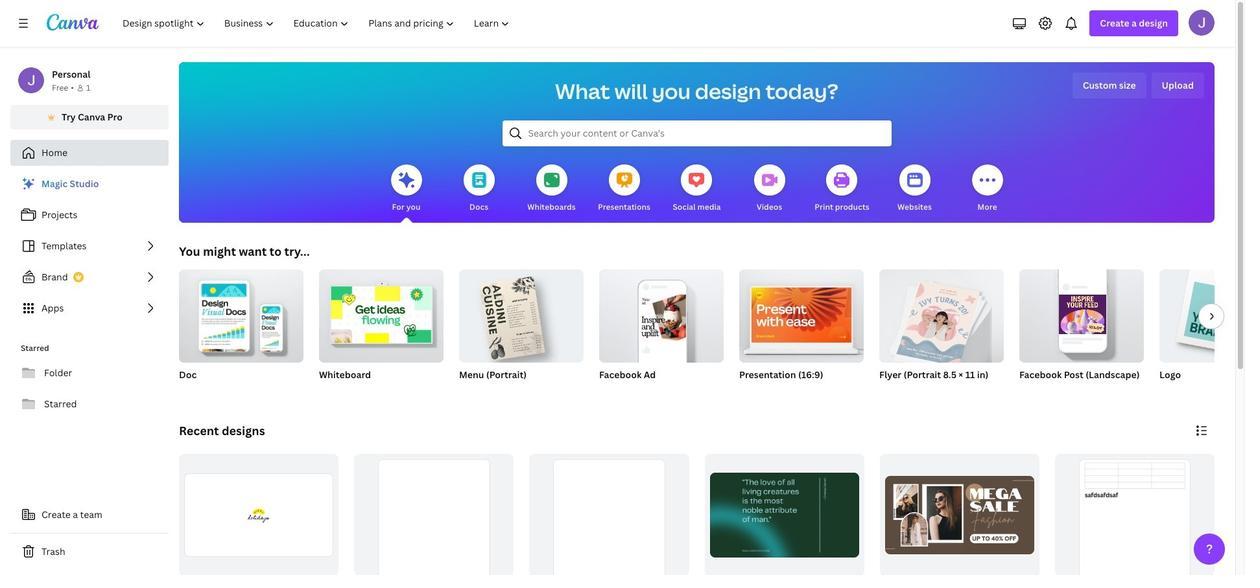 Task type: locate. For each thing, give the bounding box(es) containing it.
jacob simon image
[[1189, 10, 1215, 36]]

Search search field
[[528, 121, 865, 146]]

top level navigation element
[[114, 10, 521, 36]]

list
[[10, 171, 169, 322]]

None search field
[[502, 121, 891, 147]]

group
[[459, 265, 584, 398], [459, 265, 584, 363], [599, 265, 724, 398], [599, 265, 724, 363], [739, 265, 864, 398], [739, 265, 864, 363], [879, 265, 1004, 398], [879, 265, 1004, 367], [1019, 265, 1144, 398], [1019, 265, 1144, 363], [179, 270, 304, 398], [179, 270, 304, 363], [319, 270, 444, 398], [1160, 270, 1245, 398], [1160, 270, 1245, 363], [179, 455, 339, 576], [354, 455, 514, 576], [529, 455, 689, 576], [705, 455, 864, 576], [880, 455, 1039, 576], [1055, 455, 1215, 576]]



Task type: vqa. For each thing, say whether or not it's contained in the screenshot.
Top level navigation element
yes



